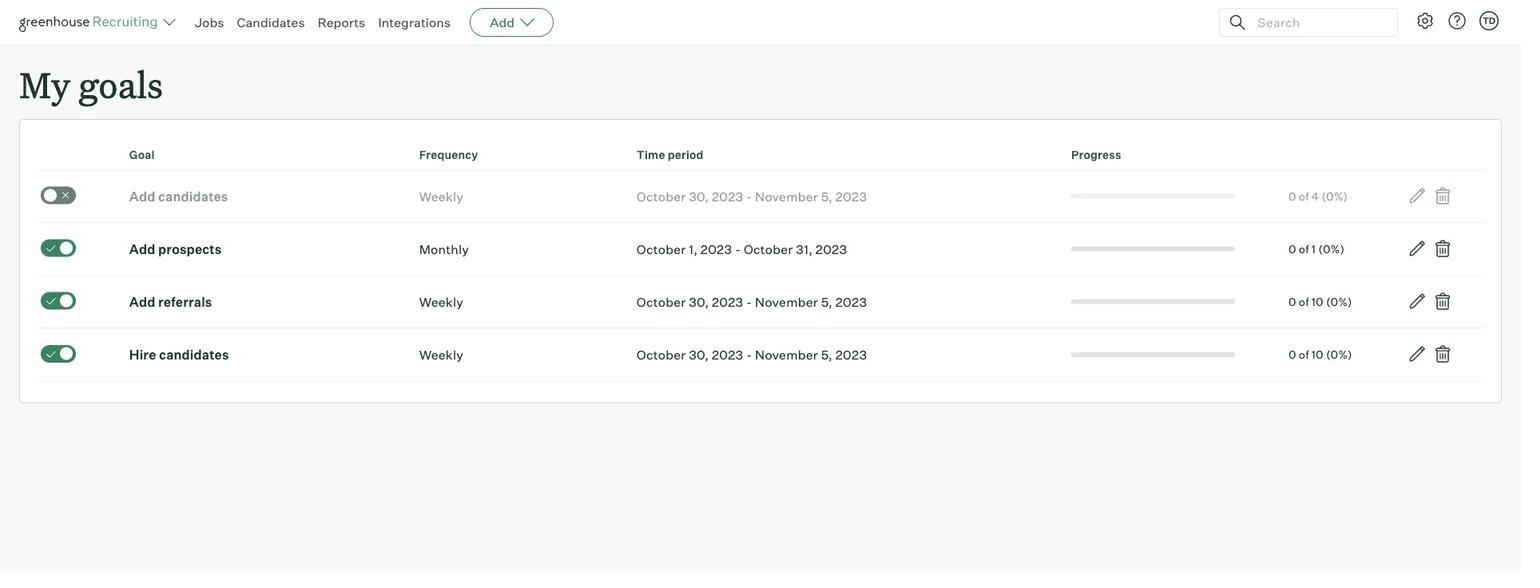 Task type: vqa. For each thing, say whether or not it's contained in the screenshot.
prospects
yes



Task type: describe. For each thing, give the bounding box(es) containing it.
goals
[[79, 61, 163, 108]]

5, for add candidates
[[821, 188, 833, 204]]

edit goal icon image for add referrals
[[1408, 292, 1428, 311]]

period
[[668, 148, 704, 162]]

of for add candidates
[[1300, 189, 1310, 203]]

progress bar for add referrals
[[1072, 300, 1236, 304]]

hire candidates
[[129, 347, 229, 363]]

reports link
[[318, 14, 366, 30]]

5, for add referrals
[[821, 294, 833, 310]]

weekly for add candidates
[[419, 188, 464, 204]]

- for add prospects
[[735, 241, 741, 257]]

october 1, 2023 - october 31, 2023
[[637, 241, 847, 257]]

candidates for hire candidates
[[159, 347, 229, 363]]

november for hire candidates
[[755, 347, 819, 363]]

october for add prospects
[[637, 241, 686, 257]]

10 for hire candidates
[[1312, 347, 1324, 361]]

add button
[[470, 8, 554, 37]]

5, for hire candidates
[[821, 347, 833, 363]]

30, for hire candidates
[[689, 347, 709, 363]]

progress bar for add candidates
[[1072, 194, 1236, 199]]

remove goal icon image for add prospects
[[1434, 239, 1453, 258]]

td
[[1483, 15, 1496, 26]]

progress bar for hire candidates
[[1072, 352, 1236, 357]]

candidates for add candidates
[[158, 188, 228, 204]]

(0%) for add prospects
[[1319, 242, 1345, 256]]

monthly
[[419, 241, 469, 257]]

td button
[[1477, 8, 1503, 34]]

my
[[19, 61, 70, 108]]

october for add candidates
[[637, 188, 686, 204]]

0 of 4 (0%)
[[1289, 189, 1349, 203]]

0 for add candidates
[[1289, 189, 1297, 203]]

october 30, 2023 - november 5, 2023 for add candidates
[[637, 188, 867, 204]]

jobs link
[[195, 14, 224, 30]]

- for add referrals
[[747, 294, 753, 310]]

november for add referrals
[[755, 294, 819, 310]]

edit goal icon image for add prospects
[[1408, 239, 1428, 258]]

greenhouse recruiting image
[[19, 13, 163, 32]]

add for add referrals
[[129, 294, 155, 310]]

- for add candidates
[[747, 188, 753, 204]]

of for hire candidates
[[1300, 347, 1310, 361]]

edit goal icon image for hire candidates
[[1408, 345, 1428, 364]]

(0%) for hire candidates
[[1327, 347, 1353, 361]]

candidates
[[237, 14, 305, 30]]

october 30, 2023 - november 5, 2023 for add referrals
[[637, 294, 867, 310]]

add candidates
[[129, 188, 228, 204]]

weekly for add referrals
[[419, 294, 464, 310]]

add for add prospects
[[129, 241, 155, 257]]

october for hire candidates
[[637, 347, 686, 363]]

time period
[[637, 148, 704, 162]]



Task type: locate. For each thing, give the bounding box(es) containing it.
jobs
[[195, 14, 224, 30]]

integrations
[[378, 14, 451, 30]]

time
[[637, 148, 665, 162]]

4 0 from the top
[[1289, 347, 1297, 361]]

0 of 10 (0%)
[[1289, 295, 1353, 309], [1289, 347, 1353, 361]]

(0%) for add referrals
[[1327, 295, 1353, 309]]

1 weekly from the top
[[419, 188, 464, 204]]

0 for hire candidates
[[1289, 347, 1297, 361]]

2 0 from the top
[[1289, 242, 1297, 256]]

2 5, from the top
[[821, 294, 833, 310]]

1 0 from the top
[[1289, 189, 1297, 203]]

1,
[[689, 241, 698, 257]]

2 vertical spatial 5,
[[821, 347, 833, 363]]

2 of from the top
[[1300, 242, 1310, 256]]

10 for add referrals
[[1312, 295, 1324, 309]]

2 vertical spatial october 30, 2023 - november 5, 2023
[[637, 347, 867, 363]]

october for add referrals
[[637, 294, 686, 310]]

0 vertical spatial november
[[755, 188, 819, 204]]

4 edit goal icon image from the top
[[1408, 345, 1428, 364]]

add
[[490, 14, 515, 30], [129, 188, 155, 204], [129, 241, 155, 257], [129, 294, 155, 310]]

0
[[1289, 189, 1297, 203], [1289, 242, 1297, 256], [1289, 295, 1297, 309], [1289, 347, 1297, 361]]

1 progress bar from the top
[[1072, 194, 1236, 199]]

30,
[[689, 188, 709, 204], [689, 294, 709, 310], [689, 347, 709, 363]]

3 weekly from the top
[[419, 347, 464, 363]]

2 weekly from the top
[[419, 294, 464, 310]]

1 vertical spatial 0 of 10 (0%)
[[1289, 347, 1353, 361]]

0 vertical spatial october 30, 2023 - november 5, 2023
[[637, 188, 867, 204]]

3 of from the top
[[1300, 295, 1310, 309]]

1 30, from the top
[[689, 188, 709, 204]]

2 progress bar from the top
[[1072, 247, 1236, 252]]

of for add referrals
[[1300, 295, 1310, 309]]

progress bar for add prospects
[[1072, 247, 1236, 252]]

2 remove goal icon image from the top
[[1434, 239, 1453, 258]]

0 vertical spatial candidates
[[158, 188, 228, 204]]

2 edit goal icon image from the top
[[1408, 239, 1428, 258]]

-
[[747, 188, 753, 204], [735, 241, 741, 257], [747, 294, 753, 310], [747, 347, 753, 363]]

goal
[[129, 148, 155, 162]]

1 november from the top
[[755, 188, 819, 204]]

1 edit goal icon image from the top
[[1408, 186, 1428, 206]]

1 vertical spatial candidates
[[159, 347, 229, 363]]

2 30, from the top
[[689, 294, 709, 310]]

3 october 30, 2023 - november 5, 2023 from the top
[[637, 347, 867, 363]]

1
[[1312, 242, 1317, 256]]

remove goal icon image for add candidates
[[1434, 186, 1453, 206]]

3 november from the top
[[755, 347, 819, 363]]

remove goal icon image
[[1434, 186, 1453, 206], [1434, 239, 1453, 258], [1434, 292, 1453, 311], [1434, 345, 1453, 364]]

add for add
[[490, 14, 515, 30]]

2 0 of 10 (0%) from the top
[[1289, 347, 1353, 361]]

2 vertical spatial 30,
[[689, 347, 709, 363]]

of
[[1300, 189, 1310, 203], [1300, 242, 1310, 256], [1300, 295, 1310, 309], [1300, 347, 1310, 361]]

(0%) for add candidates
[[1322, 189, 1349, 203]]

4
[[1312, 189, 1320, 203]]

td button
[[1480, 11, 1499, 30]]

1 of from the top
[[1300, 189, 1310, 203]]

frequency
[[419, 148, 478, 162]]

0 of 10 (0%) for candidates
[[1289, 347, 1353, 361]]

october 30, 2023 - november 5, 2023
[[637, 188, 867, 204], [637, 294, 867, 310], [637, 347, 867, 363]]

3 progress bar from the top
[[1072, 300, 1236, 304]]

None checkbox
[[41, 240, 76, 257], [41, 292, 76, 310], [41, 240, 76, 257], [41, 292, 76, 310]]

0 vertical spatial weekly
[[419, 188, 464, 204]]

5,
[[821, 188, 833, 204], [821, 294, 833, 310], [821, 347, 833, 363]]

0 vertical spatial 30,
[[689, 188, 709, 204]]

4 progress bar from the top
[[1072, 352, 1236, 357]]

3 30, from the top
[[689, 347, 709, 363]]

weekly for hire candidates
[[419, 347, 464, 363]]

november
[[755, 188, 819, 204], [755, 294, 819, 310], [755, 347, 819, 363]]

reports
[[318, 14, 366, 30]]

october 30, 2023 - november 5, 2023 for hire candidates
[[637, 347, 867, 363]]

1 vertical spatial weekly
[[419, 294, 464, 310]]

1 remove goal icon image from the top
[[1434, 186, 1453, 206]]

3 5, from the top
[[821, 347, 833, 363]]

1 5, from the top
[[821, 188, 833, 204]]

candidates right the 'hire'
[[159, 347, 229, 363]]

30, for add referrals
[[689, 294, 709, 310]]

my goals
[[19, 61, 163, 108]]

1 vertical spatial october 30, 2023 - november 5, 2023
[[637, 294, 867, 310]]

3 remove goal icon image from the top
[[1434, 292, 1453, 311]]

None checkbox
[[41, 187, 76, 204], [41, 345, 76, 363], [41, 187, 76, 204], [41, 345, 76, 363]]

add for add candidates
[[129, 188, 155, 204]]

3 edit goal icon image from the top
[[1408, 292, 1428, 311]]

2 october 30, 2023 - november 5, 2023 from the top
[[637, 294, 867, 310]]

1 vertical spatial 5,
[[821, 294, 833, 310]]

progress
[[1072, 148, 1122, 162]]

add inside popup button
[[490, 14, 515, 30]]

of for add prospects
[[1300, 242, 1310, 256]]

(0%)
[[1322, 189, 1349, 203], [1319, 242, 1345, 256], [1327, 295, 1353, 309], [1327, 347, 1353, 361]]

3 0 from the top
[[1289, 295, 1297, 309]]

0 vertical spatial 10
[[1312, 295, 1324, 309]]

4 remove goal icon image from the top
[[1434, 345, 1453, 364]]

referrals
[[158, 294, 212, 310]]

0 of 1 (0%)
[[1289, 242, 1345, 256]]

0 for add referrals
[[1289, 295, 1297, 309]]

remove goal icon image for add referrals
[[1434, 292, 1453, 311]]

progress bar
[[1072, 194, 1236, 199], [1072, 247, 1236, 252], [1072, 300, 1236, 304], [1072, 352, 1236, 357]]

0 vertical spatial 5,
[[821, 188, 833, 204]]

Search text field
[[1254, 11, 1384, 34]]

1 vertical spatial 30,
[[689, 294, 709, 310]]

0 of 10 (0%) for referrals
[[1289, 295, 1353, 309]]

edit goal icon image for add candidates
[[1408, 186, 1428, 206]]

prospects
[[158, 241, 222, 257]]

candidates up "prospects" on the top left of the page
[[158, 188, 228, 204]]

- for hire candidates
[[747, 347, 753, 363]]

edit goal icon image
[[1408, 186, 1428, 206], [1408, 239, 1428, 258], [1408, 292, 1428, 311], [1408, 345, 1428, 364]]

2 november from the top
[[755, 294, 819, 310]]

1 vertical spatial november
[[755, 294, 819, 310]]

1 vertical spatial 10
[[1312, 347, 1324, 361]]

november for add candidates
[[755, 188, 819, 204]]

weekly
[[419, 188, 464, 204], [419, 294, 464, 310], [419, 347, 464, 363]]

4 of from the top
[[1300, 347, 1310, 361]]

1 0 of 10 (0%) from the top
[[1289, 295, 1353, 309]]

october
[[637, 188, 686, 204], [637, 241, 686, 257], [744, 241, 793, 257], [637, 294, 686, 310], [637, 347, 686, 363]]

0 vertical spatial 0 of 10 (0%)
[[1289, 295, 1353, 309]]

2 vertical spatial november
[[755, 347, 819, 363]]

configure image
[[1416, 11, 1436, 30]]

0 for add prospects
[[1289, 242, 1297, 256]]

candidates
[[158, 188, 228, 204], [159, 347, 229, 363]]

2 vertical spatial weekly
[[419, 347, 464, 363]]

1 10 from the top
[[1312, 295, 1324, 309]]

candidates link
[[237, 14, 305, 30]]

30, for add candidates
[[689, 188, 709, 204]]

hire
[[129, 347, 156, 363]]

add referrals
[[129, 294, 212, 310]]

remove goal icon image for hire candidates
[[1434, 345, 1453, 364]]

2 10 from the top
[[1312, 347, 1324, 361]]

2023
[[712, 188, 744, 204], [836, 188, 867, 204], [701, 241, 732, 257], [816, 241, 847, 257], [712, 294, 744, 310], [836, 294, 867, 310], [712, 347, 744, 363], [836, 347, 867, 363]]

31,
[[796, 241, 813, 257]]

10
[[1312, 295, 1324, 309], [1312, 347, 1324, 361]]

integrations link
[[378, 14, 451, 30]]

add prospects
[[129, 241, 222, 257]]

1 october 30, 2023 - november 5, 2023 from the top
[[637, 188, 867, 204]]



